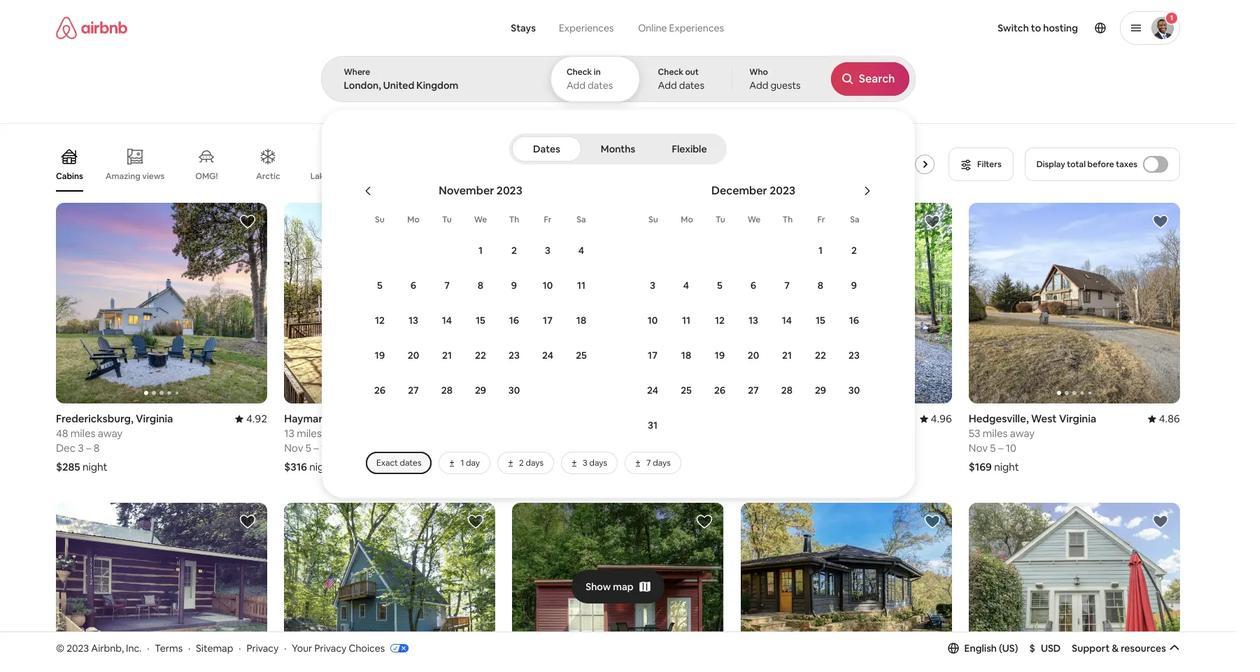 Task type: describe. For each thing, give the bounding box(es) containing it.
0 vertical spatial 11 button
[[565, 269, 598, 302]]

2 16 button from the left
[[838, 304, 871, 337]]

english
[[965, 642, 997, 655]]

21 for second 21 button from right
[[442, 349, 452, 362]]

hedgesville,
[[969, 412, 1029, 425]]

1 horizontal spatial 2
[[519, 458, 524, 469]]

0 vertical spatial 10 button
[[531, 269, 565, 302]]

1 mo from the left
[[407, 214, 420, 225]]

2 5 button from the left
[[703, 269, 737, 302]]

24 for the leftmost 24 button
[[542, 349, 554, 362]]

arctic
[[256, 171, 280, 182]]

13 inside haymarket, virginia 13 miles away nov 5 – 10 $316 night
[[284, 427, 294, 440]]

in
[[594, 66, 601, 78]]

1 27 button from the left
[[397, 374, 430, 407]]

2 14 button from the left
[[770, 304, 804, 337]]

1 8 button from the left
[[464, 269, 497, 302]]

3 · from the left
[[239, 642, 241, 655]]

2 30 from the left
[[849, 384, 860, 397]]

months button
[[584, 136, 652, 162]]

nov inside haymarket, virginia 13 miles away nov 5 – 10 $316 night
[[284, 442, 303, 455]]

flexible
[[672, 143, 707, 155]]

amazing
[[105, 171, 140, 182]]

1 horizontal spatial 25 button
[[670, 374, 703, 407]]

virginia inside hedgesville, west virginia 53 miles away nov 5 – 10 $169 night
[[1059, 412, 1097, 425]]

2 button for november 2023
[[497, 234, 531, 267]]

1 vertical spatial 24 button
[[636, 374, 670, 407]]

14 for 2nd 14 button from the right
[[442, 314, 452, 327]]

fredericksburg,
[[56, 412, 134, 425]]

1 9 button from the left
[[497, 269, 531, 302]]

exact dates
[[376, 458, 422, 469]]

2 for november 2023
[[511, 244, 517, 257]]

1 horizontal spatial 4 button
[[670, 269, 703, 302]]

2 9 from the left
[[851, 279, 857, 292]]

13 for 2nd 13 button from right
[[409, 314, 418, 327]]

19 for 2nd 19 button from right
[[375, 349, 385, 362]]

(us)
[[999, 642, 1018, 655]]

2 sa from the left
[[850, 214, 860, 225]]

16 for 2nd 16 button from right
[[509, 314, 519, 327]]

2 28 button from the left
[[770, 374, 804, 407]]

1 22 button from the left
[[464, 339, 497, 372]]

2 12 button from the left
[[703, 304, 737, 337]]

1 · from the left
[[147, 642, 149, 655]]

1 inside nov 1 – 6 $231 night
[[534, 442, 538, 455]]

sitemap link
[[196, 642, 233, 655]]

1 23 button from the left
[[497, 339, 531, 372]]

©
[[56, 642, 64, 655]]

2 27 button from the left
[[737, 374, 770, 407]]

2023 for ©
[[67, 642, 89, 655]]

support & resources button
[[1072, 642, 1180, 655]]

where
[[344, 66, 370, 78]]

privacy link
[[247, 642, 279, 655]]

check out add dates
[[658, 66, 705, 92]]

8 for first 8 button from right
[[818, 279, 824, 292]]

0 horizontal spatial 4 button
[[565, 234, 598, 267]]

$
[[1030, 642, 1035, 655]]

omg!
[[195, 171, 218, 182]]

add to wishlist: front royal, virginia image
[[468, 514, 484, 530]]

views
[[142, 171, 165, 182]]

1 vertical spatial 10 button
[[636, 304, 670, 337]]

23 for 2nd 23 button from the right
[[509, 349, 520, 362]]

december 2023
[[712, 183, 796, 198]]

2 28 from the left
[[781, 384, 793, 397]]

add to wishlist: reva, virginia image
[[696, 514, 713, 530]]

31
[[648, 419, 658, 432]]

$169
[[969, 460, 992, 474]]

days for 3 days
[[589, 458, 607, 469]]

add to wishlist: hedgesville, west virginia image
[[1152, 213, 1169, 230]]

stays button
[[500, 14, 547, 42]]

show
[[586, 580, 611, 593]]

online experiences
[[638, 22, 724, 34]]

add to wishlist: fredericksburg, virginia image
[[239, 213, 256, 230]]

haymarket,
[[284, 412, 342, 425]]

miles for 5
[[297, 427, 322, 440]]

resources
[[1121, 642, 1166, 655]]

1 vertical spatial 3 button
[[636, 269, 670, 302]]

1 inside dropdown button
[[1170, 13, 1174, 22]]

terms · sitemap · privacy
[[155, 642, 279, 655]]

1 vertical spatial 18 button
[[670, 339, 703, 372]]

1 we from the left
[[474, 214, 487, 225]]

4 · from the left
[[284, 642, 286, 655]]

who
[[750, 66, 768, 78]]

online
[[638, 22, 667, 34]]

display total before taxes
[[1037, 159, 1138, 170]]

2 su from the left
[[649, 214, 658, 225]]

support & resources
[[1072, 642, 1166, 655]]

1 vertical spatial 25
[[681, 384, 692, 397]]

1 tu from the left
[[442, 214, 452, 225]]

your privacy choices link
[[292, 642, 409, 656]]

2 horizontal spatial 6
[[751, 279, 756, 292]]

0 horizontal spatial 18
[[576, 314, 586, 327]]

stays
[[511, 22, 536, 34]]

2 15 button from the left
[[804, 304, 838, 337]]

filters
[[978, 159, 1002, 170]]

16 for second 16 button from left
[[849, 314, 859, 327]]

1 12 button from the left
[[363, 304, 397, 337]]

hedgesville, west virginia 53 miles away nov 5 – 10 $169 night
[[969, 412, 1097, 474]]

switch
[[998, 22, 1029, 34]]

2 22 from the left
[[815, 349, 826, 362]]

1 horizontal spatial 17 button
[[636, 339, 670, 372]]

group containing amazing views
[[56, 137, 948, 192]]

online experiences link
[[626, 14, 737, 42]]

dec
[[56, 442, 76, 455]]

exact
[[376, 458, 398, 469]]

4.96 out of 5 average rating image
[[920, 412, 952, 425]]

usd
[[1041, 642, 1061, 655]]

november 2023
[[439, 183, 523, 198]]

filters button
[[949, 148, 1014, 181]]

Where field
[[344, 79, 527, 92]]

1 30 button from the left
[[497, 374, 531, 407]]

1 fr from the left
[[544, 214, 552, 225]]

3 days
[[583, 458, 607, 469]]

2 19 button from the left
[[703, 339, 737, 372]]

terms link
[[155, 642, 183, 655]]

1 13 button from the left
[[397, 304, 430, 337]]

flexible button
[[655, 136, 724, 162]]

out
[[685, 66, 699, 78]]

2 · from the left
[[188, 642, 190, 655]]

2 13 button from the left
[[737, 304, 770, 337]]

check in add dates
[[567, 66, 613, 92]]

1 22 from the left
[[475, 349, 486, 362]]

2 days
[[519, 458, 544, 469]]

4 for the left 4 button
[[579, 244, 584, 257]]

add to wishlist: waynesboro, pennsylvania image
[[239, 514, 256, 530]]

20 for 2nd 20 'button' from left
[[748, 349, 759, 362]]

dates for check out add dates
[[679, 79, 705, 92]]

1 15 button from the left
[[464, 304, 497, 337]]

display total before taxes button
[[1025, 148, 1180, 181]]

add to wishlist: arlington, virginia image
[[1152, 514, 1169, 530]]

&
[[1112, 642, 1119, 655]]

1 28 button from the left
[[430, 374, 464, 407]]

1 horizontal spatial 7
[[647, 458, 651, 469]]

2 fr from the left
[[818, 214, 825, 225]]

1 9 from the left
[[511, 279, 517, 292]]

who add guests
[[750, 66, 801, 92]]

map
[[613, 580, 634, 593]]

nov inside hedgesville, west virginia 53 miles away nov 5 – 10 $169 night
[[969, 442, 988, 455]]

2 27 from the left
[[748, 384, 759, 397]]

2 button for december 2023
[[838, 234, 871, 267]]

experiences button
[[547, 14, 626, 42]]

1 button for december 2023
[[804, 234, 838, 267]]

lakefront
[[311, 171, 349, 182]]

switch to hosting link
[[990, 13, 1087, 43]]

0 vertical spatial 18 button
[[565, 304, 598, 337]]

night inside fredericksburg, virginia 48 miles away dec 3 – 8 $285 night
[[82, 460, 107, 474]]

1 vertical spatial 11
[[682, 314, 691, 327]]

1 28 from the left
[[441, 384, 453, 397]]

experiences inside button
[[559, 22, 614, 34]]

2 8 button from the left
[[804, 269, 838, 302]]

airbnb,
[[91, 642, 124, 655]]

48
[[56, 427, 68, 440]]

miles inside hedgesville, west virginia 53 miles away nov 5 – 10 $169 night
[[983, 427, 1008, 440]]

0 horizontal spatial 11
[[577, 279, 586, 292]]

design
[[914, 171, 942, 182]]

english (us)
[[965, 642, 1018, 655]]

virginia for fredericksburg, virginia 48 miles away dec 3 – 8 $285 night
[[136, 412, 173, 425]]

days for 7 days
[[653, 458, 671, 469]]

add for check out add dates
[[658, 79, 677, 92]]

add for check in add dates
[[567, 79, 586, 92]]

29 for second 29 button
[[815, 384, 826, 397]]

2 23 button from the left
[[838, 339, 871, 372]]

14 for 1st 14 button from right
[[782, 314, 792, 327]]

2 20 button from the left
[[737, 339, 770, 372]]

8 inside fredericksburg, virginia 48 miles away dec 3 – 8 $285 night
[[94, 442, 100, 455]]

before
[[1088, 159, 1114, 170]]

choices
[[349, 642, 385, 655]]

display
[[1037, 159, 1065, 170]]

4.92
[[246, 412, 267, 425]]

4.96
[[931, 412, 952, 425]]

1 26 button from the left
[[363, 374, 397, 407]]

show map button
[[572, 570, 665, 604]]

6 inside nov 1 – 6 $231 night
[[548, 442, 554, 455]]

19 for 1st 19 button from right
[[715, 349, 725, 362]]

1 day
[[461, 458, 480, 469]]

nov 1 – 6 $231 night
[[512, 442, 562, 474]]

dates
[[533, 143, 560, 155]]

day
[[466, 458, 480, 469]]

2 we from the left
[[748, 214, 761, 225]]

2 12 from the left
[[715, 314, 725, 327]]

0 vertical spatial 25 button
[[565, 339, 598, 372]]

2 22 button from the left
[[804, 339, 838, 372]]

2 privacy from the left
[[314, 642, 347, 655]]

1 29 button from the left
[[464, 374, 497, 407]]

1 button
[[1120, 11, 1180, 45]]

1 16 button from the left
[[497, 304, 531, 337]]

20 for 2nd 20 'button' from the right
[[408, 349, 419, 362]]

support
[[1072, 642, 1110, 655]]

cabins
[[56, 171, 83, 182]]

2 29 button from the left
[[804, 374, 838, 407]]

1 vertical spatial 11 button
[[670, 304, 703, 337]]



Task type: locate. For each thing, give the bounding box(es) containing it.
add to wishlist: paris, virginia image
[[924, 514, 941, 530]]

check for check in add dates
[[567, 66, 592, 78]]

2 tu from the left
[[716, 214, 726, 225]]

dates down in
[[588, 79, 613, 92]]

– inside nov 1 – 6 $231 night
[[541, 442, 546, 455]]

1 button for november 2023
[[464, 234, 497, 267]]

th
[[509, 214, 519, 225], [783, 214, 793, 225]]

2 days from the left
[[589, 458, 607, 469]]

we
[[474, 214, 487, 225], [748, 214, 761, 225]]

1 horizontal spatial 28
[[781, 384, 793, 397]]

to
[[1031, 22, 1041, 34]]

november
[[439, 183, 494, 198]]

1 privacy from the left
[[247, 642, 279, 655]]

15 for first 15 button from the left
[[476, 314, 486, 327]]

0 horizontal spatial mo
[[407, 214, 420, 225]]

2 mo from the left
[[681, 214, 693, 225]]

0 horizontal spatial 2023
[[67, 642, 89, 655]]

tu left add to wishlist: haymarket, virginia image
[[442, 214, 452, 225]]

0 vertical spatial 24
[[542, 349, 554, 362]]

0 horizontal spatial th
[[509, 214, 519, 225]]

1 horizontal spatial sa
[[850, 214, 860, 225]]

1 5 button from the left
[[363, 269, 397, 302]]

2023 right december
[[770, 183, 796, 198]]

· left your
[[284, 642, 286, 655]]

1 2 button from the left
[[497, 234, 531, 267]]

1 26 from the left
[[374, 384, 386, 397]]

tu down december
[[716, 214, 726, 225]]

– right dec on the left bottom of page
[[86, 442, 91, 455]]

1 horizontal spatial 18
[[681, 349, 691, 362]]

th right add to wishlist: haymarket, virginia image
[[509, 214, 519, 225]]

1 su from the left
[[375, 214, 385, 225]]

5 inside hedgesville, west virginia 53 miles away nov 5 – 10 $169 night
[[990, 442, 996, 455]]

we down december 2023
[[748, 214, 761, 225]]

1 horizontal spatial nov
[[512, 442, 532, 455]]

1 horizontal spatial 27
[[748, 384, 759, 397]]

13 for second 13 button from left
[[749, 314, 758, 327]]

dates inside check out add dates
[[679, 79, 705, 92]]

virginia inside haymarket, virginia 13 miles away nov 5 – 10 $316 night
[[344, 412, 381, 425]]

1 th from the left
[[509, 214, 519, 225]]

2 21 button from the left
[[770, 339, 804, 372]]

miles inside haymarket, virginia 13 miles away nov 5 – 10 $316 night
[[297, 427, 322, 440]]

1 check from the left
[[567, 66, 592, 78]]

1 experiences from the left
[[559, 22, 614, 34]]

away inside hedgesville, west virginia 53 miles away nov 5 – 10 $169 night
[[1010, 427, 1035, 440]]

miles down fredericksburg,
[[70, 427, 95, 440]]

miles down haymarket,
[[297, 427, 322, 440]]

0 horizontal spatial 17
[[543, 314, 553, 327]]

1 horizontal spatial virginia
[[344, 412, 381, 425]]

your
[[292, 642, 312, 655]]

3 add from the left
[[750, 79, 769, 92]]

2 for december 2023
[[852, 244, 857, 257]]

1 21 button from the left
[[430, 339, 464, 372]]

2023 right november
[[497, 183, 523, 198]]

0 horizontal spatial tu
[[442, 214, 452, 225]]

0 horizontal spatial 27 button
[[397, 374, 430, 407]]

2 horizontal spatial miles
[[983, 427, 1008, 440]]

· right inc.
[[147, 642, 149, 655]]

28 button
[[430, 374, 464, 407], [770, 374, 804, 407]]

2 30 button from the left
[[838, 374, 871, 407]]

4 for rightmost 4 button
[[684, 279, 689, 292]]

10
[[543, 279, 553, 292], [648, 314, 658, 327], [321, 442, 332, 455], [1006, 442, 1017, 455]]

2 15 from the left
[[816, 314, 826, 327]]

1 horizontal spatial 26
[[714, 384, 726, 397]]

3 inside fredericksburg, virginia 48 miles away dec 3 – 8 $285 night
[[78, 442, 84, 455]]

add to wishlist: haymarket, virginia image
[[468, 213, 484, 230]]

2023 right ©
[[67, 642, 89, 655]]

10 inside hedgesville, west virginia 53 miles away nov 5 – 10 $169 night
[[1006, 442, 1017, 455]]

night right $316
[[309, 460, 334, 474]]

add down experiences button at top
[[567, 79, 586, 92]]

2 virginia from the left
[[344, 412, 381, 425]]

1 27 from the left
[[408, 384, 419, 397]]

0 horizontal spatial miles
[[70, 427, 95, 440]]

0 horizontal spatial 17 button
[[531, 304, 565, 337]]

th down december 2023
[[783, 214, 793, 225]]

0 horizontal spatial 26 button
[[363, 374, 397, 407]]

1 horizontal spatial 22 button
[[804, 339, 838, 372]]

privacy right your
[[314, 642, 347, 655]]

1 14 button from the left
[[430, 304, 464, 337]]

1 virginia from the left
[[136, 412, 173, 425]]

0 horizontal spatial 29
[[475, 384, 486, 397]]

tab list inside the stays tab panel
[[512, 134, 724, 164]]

1 horizontal spatial 30
[[849, 384, 860, 397]]

1 horizontal spatial 11 button
[[670, 304, 703, 337]]

hosting
[[1043, 22, 1078, 34]]

2 horizontal spatial away
[[1010, 427, 1035, 440]]

show map
[[586, 580, 634, 593]]

nov inside nov 1 – 6 $231 night
[[512, 442, 532, 455]]

6
[[411, 279, 416, 292], [751, 279, 756, 292], [548, 442, 554, 455]]

0 horizontal spatial 22
[[475, 349, 486, 362]]

1 6 button from the left
[[397, 269, 430, 302]]

add
[[567, 79, 586, 92], [658, 79, 677, 92], [750, 79, 769, 92]]

5 inside haymarket, virginia 13 miles away nov 5 – 10 $316 night
[[306, 442, 311, 455]]

tab list
[[512, 134, 724, 164]]

dates for check in add dates
[[588, 79, 613, 92]]

0 horizontal spatial 25
[[576, 349, 587, 362]]

© 2023 airbnb, inc. ·
[[56, 642, 149, 655]]

1 vertical spatial 17
[[648, 349, 658, 362]]

1 horizontal spatial 12 button
[[703, 304, 737, 337]]

22
[[475, 349, 486, 362], [815, 349, 826, 362]]

24 for bottommost 24 button
[[647, 384, 658, 397]]

3 – from the left
[[541, 442, 546, 455]]

23 for second 23 button
[[849, 349, 860, 362]]

2 night from the left
[[309, 460, 334, 474]]

3 away from the left
[[1010, 427, 1035, 440]]

2
[[511, 244, 517, 257], [852, 244, 857, 257], [519, 458, 524, 469]]

virginia right fredericksburg,
[[136, 412, 173, 425]]

0 horizontal spatial 16
[[509, 314, 519, 327]]

1 button
[[464, 234, 497, 267], [804, 234, 838, 267]]

2 away from the left
[[324, 427, 349, 440]]

10 button
[[531, 269, 565, 302], [636, 304, 670, 337]]

16
[[509, 314, 519, 327], [849, 314, 859, 327]]

virginia inside fredericksburg, virginia 48 miles away dec 3 – 8 $285 night
[[136, 412, 173, 425]]

experiences up in
[[559, 22, 614, 34]]

miles inside fredericksburg, virginia 48 miles away dec 3 – 8 $285 night
[[70, 427, 95, 440]]

calendar application
[[338, 169, 1236, 446]]

add inside check out add dates
[[658, 79, 677, 92]]

virginia right haymarket,
[[344, 412, 381, 425]]

· right terms link
[[188, 642, 190, 655]]

0 horizontal spatial we
[[474, 214, 487, 225]]

1 horizontal spatial 24
[[647, 384, 658, 397]]

virginia right west
[[1059, 412, 1097, 425]]

amazing views
[[105, 171, 165, 182]]

26 for 1st 26 button from left
[[374, 384, 386, 397]]

dates inside check in add dates
[[588, 79, 613, 92]]

17 button
[[531, 304, 565, 337], [636, 339, 670, 372]]

your privacy choices
[[292, 642, 385, 655]]

total
[[1067, 159, 1086, 170]]

away for 10
[[324, 427, 349, 440]]

1 horizontal spatial 17
[[648, 349, 658, 362]]

2 16 from the left
[[849, 314, 859, 327]]

18
[[576, 314, 586, 327], [681, 349, 691, 362]]

what can we help you find? tab list
[[500, 14, 626, 42]]

8 for first 8 button
[[478, 279, 484, 292]]

add to wishlist: leesburg, virginia image
[[924, 213, 941, 230]]

1 horizontal spatial fr
[[818, 214, 825, 225]]

nov up 2 days
[[512, 442, 532, 455]]

privacy
[[247, 642, 279, 655], [314, 642, 347, 655]]

virginia for haymarket, virginia 13 miles away nov 5 – 10 $316 night
[[344, 412, 381, 425]]

7 days
[[647, 458, 671, 469]]

14
[[442, 314, 452, 327], [782, 314, 792, 327]]

miles down hedgesville,
[[983, 427, 1008, 440]]

None search field
[[321, 0, 1236, 498]]

0 vertical spatial 25
[[576, 349, 587, 362]]

0 horizontal spatial 10 button
[[531, 269, 565, 302]]

away inside fredericksburg, virginia 48 miles away dec 3 – 8 $285 night
[[98, 427, 123, 440]]

1 horizontal spatial 19
[[715, 349, 725, 362]]

25 button
[[565, 339, 598, 372], [670, 374, 703, 407]]

1 30 from the left
[[509, 384, 520, 397]]

0 vertical spatial 18
[[576, 314, 586, 327]]

10 inside haymarket, virginia 13 miles away nov 5 – 10 $316 night
[[321, 442, 332, 455]]

0 horizontal spatial 4
[[579, 244, 584, 257]]

1 horizontal spatial 22
[[815, 349, 826, 362]]

1 add from the left
[[567, 79, 586, 92]]

0 horizontal spatial 13
[[284, 427, 294, 440]]

add down online experiences
[[658, 79, 677, 92]]

0 horizontal spatial 30 button
[[497, 374, 531, 407]]

2023 for december
[[770, 183, 796, 198]]

sitemap
[[196, 642, 233, 655]]

$ usd
[[1030, 642, 1061, 655]]

0 horizontal spatial 11 button
[[565, 269, 598, 302]]

1 vertical spatial 4 button
[[670, 269, 703, 302]]

31 button
[[636, 409, 670, 442]]

– inside fredericksburg, virginia 48 miles away dec 3 – 8 $285 night
[[86, 442, 91, 455]]

– inside haymarket, virginia 13 miles away nov 5 – 10 $316 night
[[314, 442, 319, 455]]

2 add from the left
[[658, 79, 677, 92]]

2 19 from the left
[[715, 349, 725, 362]]

experiences right online
[[669, 22, 724, 34]]

0 horizontal spatial 6 button
[[397, 269, 430, 302]]

inc.
[[126, 642, 142, 655]]

1 horizontal spatial privacy
[[314, 642, 347, 655]]

1 horizontal spatial we
[[748, 214, 761, 225]]

1 1 button from the left
[[464, 234, 497, 267]]

check inside check in add dates
[[567, 66, 592, 78]]

night inside hedgesville, west virginia 53 miles away nov 5 – 10 $169 night
[[994, 460, 1019, 474]]

2 21 from the left
[[782, 349, 792, 362]]

1 16 from the left
[[509, 314, 519, 327]]

1 horizontal spatial mo
[[681, 214, 693, 225]]

2 horizontal spatial virginia
[[1059, 412, 1097, 425]]

15 button
[[464, 304, 497, 337], [804, 304, 838, 337]]

–
[[86, 442, 91, 455], [314, 442, 319, 455], [541, 442, 546, 455], [998, 442, 1004, 455]]

2 26 from the left
[[714, 384, 726, 397]]

2 horizontal spatial 8
[[818, 279, 824, 292]]

december
[[712, 183, 767, 198]]

days left 7 days
[[589, 458, 607, 469]]

3 days from the left
[[653, 458, 671, 469]]

1 horizontal spatial 20
[[748, 349, 759, 362]]

·
[[147, 642, 149, 655], [188, 642, 190, 655], [239, 642, 241, 655], [284, 642, 286, 655]]

days for 2 days
[[526, 458, 544, 469]]

1 horizontal spatial su
[[649, 214, 658, 225]]

$285
[[56, 460, 80, 474]]

0 vertical spatial 3 button
[[531, 234, 565, 267]]

29
[[475, 384, 486, 397], [815, 384, 826, 397]]

26 for first 26 button from right
[[714, 384, 726, 397]]

0 horizontal spatial 21
[[442, 349, 452, 362]]

1 horizontal spatial 29
[[815, 384, 826, 397]]

nov up $316
[[284, 442, 303, 455]]

days down the 31 button
[[653, 458, 671, 469]]

2 – from the left
[[314, 442, 319, 455]]

6 button
[[397, 269, 430, 302], [737, 269, 770, 302]]

7
[[444, 279, 450, 292], [784, 279, 790, 292], [647, 458, 651, 469]]

1 horizontal spatial 2 button
[[838, 234, 871, 267]]

0 horizontal spatial 1 button
[[464, 234, 497, 267]]

1 horizontal spatial 27 button
[[737, 374, 770, 407]]

group
[[56, 137, 948, 192], [56, 203, 267, 404], [284, 203, 707, 404], [512, 203, 935, 404], [741, 203, 952, 404], [969, 203, 1180, 404], [56, 503, 267, 665], [284, 503, 496, 665], [512, 503, 724, 665], [741, 503, 952, 665], [969, 503, 1180, 665]]

tab list containing dates
[[512, 134, 724, 164]]

fredericksburg, virginia 48 miles away dec 3 – 8 $285 night
[[56, 412, 173, 474]]

dates button
[[512, 136, 581, 162]]

1 19 button from the left
[[363, 339, 397, 372]]

16 button
[[497, 304, 531, 337], [838, 304, 871, 337]]

3 nov from the left
[[969, 442, 988, 455]]

1 horizontal spatial 24 button
[[636, 374, 670, 407]]

privacy left your
[[247, 642, 279, 655]]

27 button
[[397, 374, 430, 407], [737, 374, 770, 407]]

1 nov from the left
[[284, 442, 303, 455]]

1 21 from the left
[[442, 349, 452, 362]]

3 virginia from the left
[[1059, 412, 1097, 425]]

2 9 button from the left
[[838, 269, 871, 302]]

1 horizontal spatial 8
[[478, 279, 484, 292]]

2 26 button from the left
[[703, 374, 737, 407]]

1 vertical spatial 18
[[681, 349, 691, 362]]

· left 'privacy' link
[[239, 642, 241, 655]]

taxes
[[1116, 159, 1138, 170]]

1 20 button from the left
[[397, 339, 430, 372]]

0 horizontal spatial fr
[[544, 214, 552, 225]]

switch to hosting
[[998, 22, 1078, 34]]

stays tab panel
[[321, 56, 1236, 498]]

none search field containing november 2023
[[321, 0, 1236, 498]]

away for 8
[[98, 427, 123, 440]]

0 horizontal spatial 3 button
[[531, 234, 565, 267]]

night right the $285
[[82, 460, 107, 474]]

0 vertical spatial 4
[[579, 244, 584, 257]]

night inside nov 1 – 6 $231 night
[[537, 460, 562, 474]]

3 miles from the left
[[983, 427, 1008, 440]]

0 horizontal spatial 2 button
[[497, 234, 531, 267]]

30
[[509, 384, 520, 397], [849, 384, 860, 397]]

2 check from the left
[[658, 66, 684, 78]]

guests
[[771, 79, 801, 92]]

haymarket, virginia 13 miles away nov 5 – 10 $316 night
[[284, 412, 381, 474]]

– down haymarket,
[[314, 442, 319, 455]]

away down haymarket,
[[324, 427, 349, 440]]

4.86
[[1159, 412, 1180, 425]]

1 7 button from the left
[[430, 269, 464, 302]]

nov
[[284, 442, 303, 455], [512, 442, 532, 455], [969, 442, 988, 455]]

1 vertical spatial 17 button
[[636, 339, 670, 372]]

20
[[408, 349, 419, 362], [748, 349, 759, 362]]

days left '3 days'
[[526, 458, 544, 469]]

miles
[[70, 427, 95, 440], [297, 427, 322, 440], [983, 427, 1008, 440]]

1 horizontal spatial 4
[[684, 279, 689, 292]]

away down fredericksburg,
[[98, 427, 123, 440]]

0 horizontal spatial dates
[[400, 458, 422, 469]]

1 horizontal spatial tu
[[716, 214, 726, 225]]

we down the "november 2023"
[[474, 214, 487, 225]]

check inside check out add dates
[[658, 66, 684, 78]]

dates down out
[[679, 79, 705, 92]]

0 horizontal spatial 7
[[444, 279, 450, 292]]

0 horizontal spatial 7 button
[[430, 269, 464, 302]]

1 – from the left
[[86, 442, 91, 455]]

2 6 button from the left
[[737, 269, 770, 302]]

0 horizontal spatial 22 button
[[464, 339, 497, 372]]

0 horizontal spatial 8
[[94, 442, 100, 455]]

night inside haymarket, virginia 13 miles away nov 5 – 10 $316 night
[[309, 460, 334, 474]]

0 horizontal spatial 12
[[375, 314, 385, 327]]

2 th from the left
[[783, 214, 793, 225]]

4 button
[[565, 234, 598, 267], [670, 269, 703, 302]]

15 for first 15 button from right
[[816, 314, 826, 327]]

2023 for november
[[497, 183, 523, 198]]

0 horizontal spatial 20
[[408, 349, 419, 362]]

23 button
[[497, 339, 531, 372], [838, 339, 871, 372]]

0 horizontal spatial 5 button
[[363, 269, 397, 302]]

12
[[375, 314, 385, 327], [715, 314, 725, 327]]

add inside check in add dates
[[567, 79, 586, 92]]

2 horizontal spatial dates
[[679, 79, 705, 92]]

0 horizontal spatial 6
[[411, 279, 416, 292]]

1 horizontal spatial 12
[[715, 314, 725, 327]]

2 horizontal spatial 7
[[784, 279, 790, 292]]

2 20 from the left
[[748, 349, 759, 362]]

26
[[374, 384, 386, 397], [714, 384, 726, 397]]

2 7 button from the left
[[770, 269, 804, 302]]

english (us) button
[[948, 642, 1018, 655]]

2 horizontal spatial 2
[[852, 244, 857, 257]]

2 1 button from the left
[[804, 234, 838, 267]]

2 2 button from the left
[[838, 234, 871, 267]]

0 horizontal spatial 2
[[511, 244, 517, 257]]

0 horizontal spatial sa
[[577, 214, 586, 225]]

0 horizontal spatial 9
[[511, 279, 517, 292]]

2 29 from the left
[[815, 384, 826, 397]]

29 for first 29 button
[[475, 384, 486, 397]]

1 sa from the left
[[577, 214, 586, 225]]

add down who
[[750, 79, 769, 92]]

add inside who add guests
[[750, 79, 769, 92]]

2 23 from the left
[[849, 349, 860, 362]]

2 experiences from the left
[[669, 22, 724, 34]]

22 button
[[464, 339, 497, 372], [804, 339, 838, 372]]

1 20 from the left
[[408, 349, 419, 362]]

miles for 3
[[70, 427, 95, 440]]

away down west
[[1010, 427, 1035, 440]]

1 horizontal spatial 23 button
[[838, 339, 871, 372]]

2 14 from the left
[[782, 314, 792, 327]]

check left in
[[567, 66, 592, 78]]

check for check out add dates
[[658, 66, 684, 78]]

1 12 from the left
[[375, 314, 385, 327]]

night right $169
[[994, 460, 1019, 474]]

1 horizontal spatial th
[[783, 214, 793, 225]]

0 horizontal spatial 24 button
[[531, 339, 565, 372]]

5 button
[[363, 269, 397, 302], [703, 269, 737, 302]]

months
[[601, 143, 635, 155]]

check left out
[[658, 66, 684, 78]]

0 horizontal spatial privacy
[[247, 642, 279, 655]]

away inside haymarket, virginia 13 miles away nov 5 – 10 $316 night
[[324, 427, 349, 440]]

0 horizontal spatial 14 button
[[430, 304, 464, 337]]

12 button
[[363, 304, 397, 337], [703, 304, 737, 337]]

1 horizontal spatial 13
[[409, 314, 418, 327]]

17
[[543, 314, 553, 327], [648, 349, 658, 362]]

dates
[[588, 79, 613, 92], [679, 79, 705, 92], [400, 458, 422, 469]]

1 horizontal spatial 1 button
[[804, 234, 838, 267]]

3
[[545, 244, 551, 257], [650, 279, 656, 292], [78, 442, 84, 455], [583, 458, 588, 469]]

5
[[377, 279, 383, 292], [717, 279, 723, 292], [306, 442, 311, 455], [990, 442, 996, 455]]

21 for 2nd 21 button from the left
[[782, 349, 792, 362]]

13
[[409, 314, 418, 327], [749, 314, 758, 327], [284, 427, 294, 440]]

– inside hedgesville, west virginia 53 miles away nov 5 – 10 $169 night
[[998, 442, 1004, 455]]

dates right the exact
[[400, 458, 422, 469]]

nov down the 53 on the right bottom of the page
[[969, 442, 988, 455]]

0 horizontal spatial 25 button
[[565, 339, 598, 372]]

1 horizontal spatial 11
[[682, 314, 691, 327]]

1 away from the left
[[98, 427, 123, 440]]

– up 2 days
[[541, 442, 546, 455]]

24
[[542, 349, 554, 362], [647, 384, 658, 397]]

night right $231
[[537, 460, 562, 474]]

53
[[969, 427, 981, 440]]

profile element
[[758, 0, 1180, 56]]

west
[[1031, 412, 1057, 425]]

– down hedgesville,
[[998, 442, 1004, 455]]

2 miles from the left
[[297, 427, 322, 440]]

4.86 out of 5 average rating image
[[1148, 412, 1180, 425]]

$231
[[512, 460, 535, 474]]

2 horizontal spatial add
[[750, 79, 769, 92]]

$316
[[284, 460, 307, 474]]

1 horizontal spatial 20 button
[[737, 339, 770, 372]]

1 days from the left
[[526, 458, 544, 469]]

4.92 out of 5 average rating image
[[235, 412, 267, 425]]



Task type: vqa. For each thing, say whether or not it's contained in the screenshot.
the bottom Trips
no



